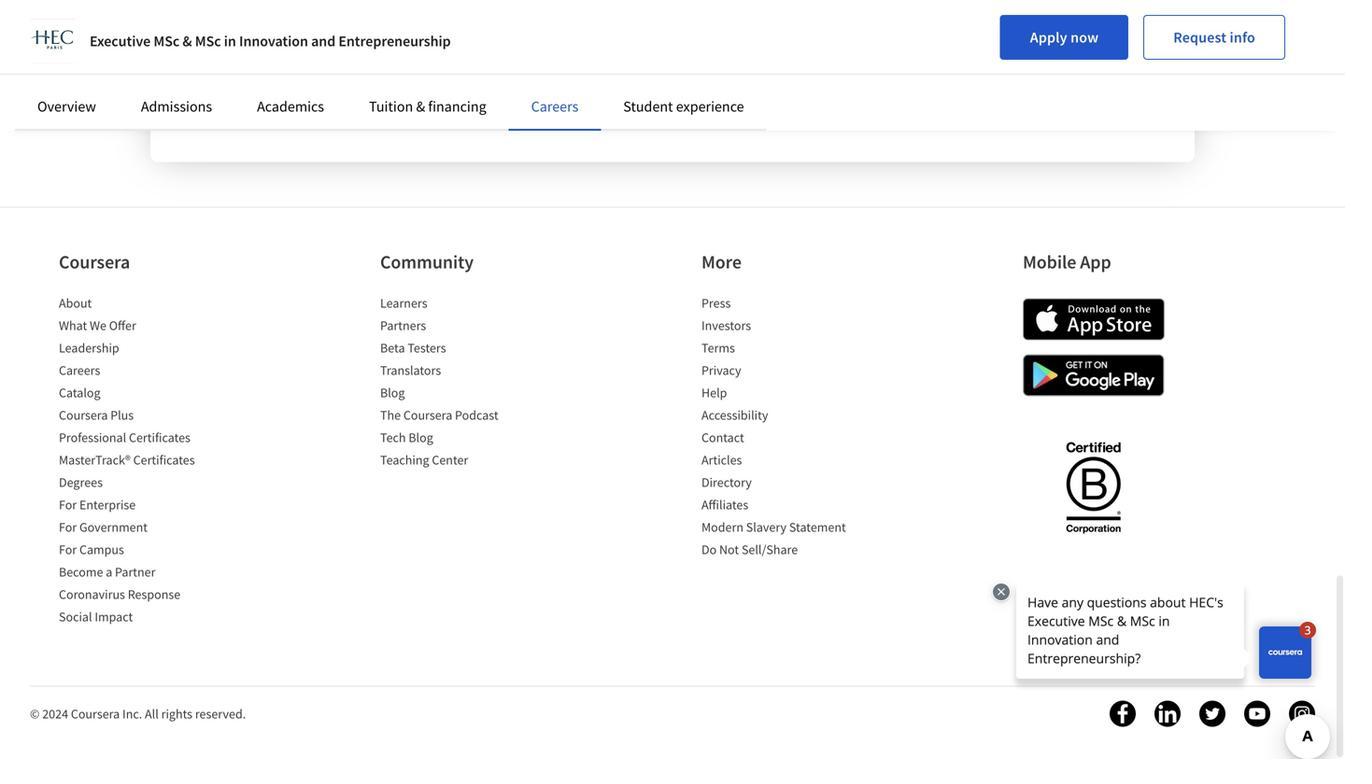 Task type: locate. For each thing, give the bounding box(es) containing it.
tech
[[380, 430, 406, 447]]

1 vertical spatial a
[[106, 564, 112, 581]]

0 horizontal spatial careers link
[[59, 362, 100, 379]]

0 horizontal spatial careers
[[59, 362, 100, 379]]

list containing about
[[59, 294, 218, 631]]

0 vertical spatial 2024
[[469, 112, 499, 131]]

coursera linkedin image
[[1155, 702, 1181, 728]]

blog up teaching center link
[[409, 430, 433, 447]]

2024
[[469, 112, 499, 131], [42, 706, 68, 723]]

2024 inside 'applications are open! apply by march 25 to secure a spot in the june 2024 cohort.'
[[469, 112, 499, 131]]

blog up the
[[380, 385, 405, 402]]

certificates down professional certificates link
[[133, 452, 195, 469]]

apply left by
[[180, 112, 216, 131]]

offer
[[109, 318, 136, 334]]

1 horizontal spatial apply
[[1030, 28, 1068, 47]]

beta
[[380, 340, 405, 357]]

0 horizontal spatial 2024
[[42, 706, 68, 723]]

0 vertical spatial in
[[224, 32, 236, 50]]

0 vertical spatial careers link
[[531, 97, 579, 116]]

0 horizontal spatial a
[[106, 564, 112, 581]]

a down campus
[[106, 564, 112, 581]]

1 horizontal spatial msc
[[195, 32, 221, 50]]

to
[[296, 112, 309, 131]]

coursera youtube image
[[1244, 702, 1270, 728]]

list containing learners
[[380, 294, 539, 474]]

executive
[[90, 32, 151, 50]]

certificates up mastertrack® certificates link
[[129, 430, 191, 447]]

contact link
[[702, 430, 744, 447]]

entrepreneurship
[[338, 32, 451, 50]]

apply inside apply now button
[[1030, 28, 1068, 47]]

sell/share
[[742, 542, 798, 559]]

0 vertical spatial for
[[59, 497, 77, 514]]

careers link
[[531, 97, 579, 116], [59, 362, 100, 379]]

25
[[278, 112, 293, 131]]

contact
[[702, 430, 744, 447]]

for down degrees link
[[59, 497, 77, 514]]

3 list from the left
[[702, 294, 860, 563]]

a inside about what we offer leadership careers catalog coursera plus professional certificates mastertrack® certificates degrees for enterprise for government for campus become a partner coronavirus response social impact
[[106, 564, 112, 581]]

careers up 'catalog' link
[[59, 362, 100, 379]]

catalog
[[59, 385, 100, 402]]

2 list from the left
[[380, 294, 539, 474]]

degrees
[[59, 475, 103, 491]]

coronavirus
[[59, 587, 125, 603]]

&
[[183, 32, 192, 50], [416, 97, 425, 116]]

hec paris logo image
[[30, 19, 75, 64]]

0 vertical spatial a
[[356, 112, 364, 131]]

2 horizontal spatial list
[[702, 294, 860, 563]]

careers link left student
[[531, 97, 579, 116]]

1 horizontal spatial &
[[416, 97, 425, 116]]

podcast
[[455, 407, 498, 424]]

for enterprise link
[[59, 497, 136, 514]]

1 vertical spatial &
[[416, 97, 425, 116]]

info
[[1230, 28, 1256, 47]]

0 vertical spatial apply
[[1030, 28, 1068, 47]]

1 horizontal spatial list
[[380, 294, 539, 474]]

coursera up tech blog link
[[403, 407, 452, 424]]

tuition & financing
[[369, 97, 486, 116]]

campus
[[79, 542, 124, 559]]

2024 right june
[[469, 112, 499, 131]]

2 vertical spatial for
[[59, 542, 77, 559]]

msc up applications
[[195, 32, 221, 50]]

all
[[145, 706, 159, 723]]

0 horizontal spatial &
[[183, 32, 192, 50]]

apply
[[1030, 28, 1068, 47], [180, 112, 216, 131]]

rights
[[161, 706, 192, 723]]

apply left now
[[1030, 28, 1068, 47]]

student
[[623, 97, 673, 116]]

2024 right ©
[[42, 706, 68, 723]]

investors
[[702, 318, 751, 334]]

about
[[59, 295, 92, 312]]

3 for from the top
[[59, 542, 77, 559]]

press
[[702, 295, 731, 312]]

admissions
[[141, 97, 212, 116]]

careers left student
[[531, 97, 579, 116]]

& right tuition
[[416, 97, 425, 116]]

response
[[128, 587, 180, 603]]

list containing press
[[702, 294, 860, 563]]

a left the spot
[[356, 112, 364, 131]]

0 horizontal spatial apply
[[180, 112, 216, 131]]

about what we offer leadership careers catalog coursera plus professional certificates mastertrack® certificates degrees for enterprise for government for campus become a partner coronavirus response social impact
[[59, 295, 195, 626]]

secure
[[312, 112, 353, 131]]

1 vertical spatial apply
[[180, 112, 216, 131]]

for up become
[[59, 542, 77, 559]]

certificates
[[129, 430, 191, 447], [133, 452, 195, 469]]

1 horizontal spatial in
[[397, 112, 409, 131]]

do
[[702, 542, 717, 559]]

coursera down 'catalog' link
[[59, 407, 108, 424]]

1 horizontal spatial a
[[356, 112, 364, 131]]

coursera twitter image
[[1199, 702, 1226, 728]]

financing
[[428, 97, 486, 116]]

in left innovation
[[224, 32, 236, 50]]

0 horizontal spatial blog
[[380, 385, 405, 402]]

enterprise
[[79, 497, 136, 514]]

careers link up 'catalog' link
[[59, 362, 100, 379]]

1 horizontal spatial careers
[[531, 97, 579, 116]]

do not sell/share link
[[702, 542, 798, 559]]

1 for from the top
[[59, 497, 77, 514]]

1 vertical spatial for
[[59, 519, 77, 536]]

1 vertical spatial certificates
[[133, 452, 195, 469]]

0 horizontal spatial msc
[[154, 32, 180, 50]]

request info button
[[1144, 15, 1285, 60]]

press investors terms privacy help accessibility contact articles directory affiliates modern slavery statement do not sell/share
[[702, 295, 846, 559]]

for up for campus link
[[59, 519, 77, 536]]

1 list from the left
[[59, 294, 218, 631]]

msc right executive on the top left of page
[[154, 32, 180, 50]]

1 vertical spatial blog
[[409, 430, 433, 447]]

coursera
[[59, 251, 130, 274], [59, 407, 108, 424], [403, 407, 452, 424], [71, 706, 120, 723]]

blog link
[[380, 385, 405, 402]]

©
[[30, 706, 40, 723]]

1 vertical spatial careers
[[59, 362, 100, 379]]

testers
[[408, 340, 446, 357]]

reserved.
[[195, 706, 246, 723]]

terms
[[702, 340, 735, 357]]

in left the at left top
[[397, 112, 409, 131]]

mobile app
[[1023, 251, 1111, 274]]

0 vertical spatial blog
[[380, 385, 405, 402]]

overview
[[37, 97, 96, 116]]

become
[[59, 564, 103, 581]]

list for coursera
[[59, 294, 218, 631]]

list
[[59, 294, 218, 631], [380, 294, 539, 474], [702, 294, 860, 563]]

translators
[[380, 362, 441, 379]]

1 vertical spatial in
[[397, 112, 409, 131]]

request
[[1174, 28, 1227, 47]]

directory
[[702, 475, 752, 491]]

a
[[356, 112, 364, 131], [106, 564, 112, 581]]

coronavirus response link
[[59, 587, 180, 603]]

1 horizontal spatial 2024
[[469, 112, 499, 131]]

coursera facebook image
[[1110, 702, 1136, 728]]

logo of certified b corporation image
[[1055, 432, 1132, 544]]

professional certificates link
[[59, 430, 191, 447]]

by
[[219, 112, 234, 131]]

statement
[[789, 519, 846, 536]]

help
[[702, 385, 727, 402]]

0 horizontal spatial list
[[59, 294, 218, 631]]

list for more
[[702, 294, 860, 563]]

& up the admissions link at the left of page
[[183, 32, 192, 50]]

press link
[[702, 295, 731, 312]]

leadership
[[59, 340, 119, 357]]

are
[[282, 85, 308, 109]]



Task type: vqa. For each thing, say whether or not it's contained in the screenshot.
& to the right
yes



Task type: describe. For each thing, give the bounding box(es) containing it.
1 horizontal spatial blog
[[409, 430, 433, 447]]

professional
[[59, 430, 126, 447]]

for government link
[[59, 519, 148, 536]]

partners
[[380, 318, 426, 334]]

the coursera podcast link
[[380, 407, 498, 424]]

learners link
[[380, 295, 427, 312]]

june
[[436, 112, 466, 131]]

in inside 'applications are open! apply by march 25 to secure a spot in the june 2024 cohort.'
[[397, 112, 409, 131]]

center
[[432, 452, 468, 469]]

affiliates
[[702, 497, 748, 514]]

coursera inside learners partners beta testers translators blog the coursera podcast tech blog teaching center
[[403, 407, 452, 424]]

executive msc & msc in innovation and entrepreneurship
[[90, 32, 451, 50]]

mobile
[[1023, 251, 1076, 274]]

request info
[[1174, 28, 1256, 47]]

beta testers link
[[380, 340, 446, 357]]

social
[[59, 609, 92, 626]]

march
[[237, 112, 275, 131]]

1 horizontal spatial careers link
[[531, 97, 579, 116]]

spot
[[367, 112, 394, 131]]

tuition & financing link
[[369, 97, 486, 116]]

directory link
[[702, 475, 752, 491]]

learners
[[380, 295, 427, 312]]

leadership link
[[59, 340, 119, 357]]

0 horizontal spatial in
[[224, 32, 236, 50]]

impact
[[95, 609, 133, 626]]

more
[[702, 251, 742, 274]]

open!
[[312, 85, 358, 109]]

apply inside 'applications are open! apply by march 25 to secure a spot in the june 2024 cohort.'
[[180, 112, 216, 131]]

2 for from the top
[[59, 519, 77, 536]]

app
[[1080, 251, 1111, 274]]

community
[[380, 251, 474, 274]]

learners partners beta testers translators blog the coursera podcast tech blog teaching center
[[380, 295, 498, 469]]

download on the app store image
[[1023, 299, 1165, 341]]

modern
[[702, 519, 744, 536]]

government
[[79, 519, 148, 536]]

social impact link
[[59, 609, 133, 626]]

privacy link
[[702, 362, 741, 379]]

1 vertical spatial careers link
[[59, 362, 100, 379]]

translators link
[[380, 362, 441, 379]]

get it on google play image
[[1023, 355, 1165, 397]]

about link
[[59, 295, 92, 312]]

terms link
[[702, 340, 735, 357]]

innovation
[[239, 32, 308, 50]]

list for community
[[380, 294, 539, 474]]

applications are open! apply by march 25 to secure a spot in the june 2024 cohort.
[[180, 85, 547, 131]]

academics
[[257, 97, 324, 116]]

the
[[380, 407, 401, 424]]

articles link
[[702, 452, 742, 469]]

overview link
[[37, 97, 96, 116]]

accessibility link
[[702, 407, 768, 424]]

modern slavery statement link
[[702, 519, 846, 536]]

a inside 'applications are open! apply by march 25 to secure a spot in the june 2024 cohort.'
[[356, 112, 364, 131]]

1 msc from the left
[[154, 32, 180, 50]]

admissions link
[[141, 97, 212, 116]]

partners link
[[380, 318, 426, 334]]

help link
[[702, 385, 727, 402]]

partner
[[115, 564, 156, 581]]

0 vertical spatial careers
[[531, 97, 579, 116]]

coursera up about
[[59, 251, 130, 274]]

coursera inside about what we offer leadership careers catalog coursera plus professional certificates mastertrack® certificates degrees for enterprise for government for campus become a partner coronavirus response social impact
[[59, 407, 108, 424]]

now
[[1071, 28, 1099, 47]]

inc.
[[122, 706, 142, 723]]

teaching
[[380, 452, 429, 469]]

the
[[412, 112, 433, 131]]

and
[[311, 32, 336, 50]]

0 vertical spatial certificates
[[129, 430, 191, 447]]

become a partner link
[[59, 564, 156, 581]]

experience
[[676, 97, 744, 116]]

affiliates link
[[702, 497, 748, 514]]

0 vertical spatial &
[[183, 32, 192, 50]]

© 2024 coursera inc. all rights reserved.
[[30, 706, 246, 723]]

academics link
[[257, 97, 324, 116]]

plus
[[110, 407, 134, 424]]

apply now button
[[1000, 15, 1129, 60]]

privacy
[[702, 362, 741, 379]]

tuition
[[369, 97, 413, 116]]

2 msc from the left
[[195, 32, 221, 50]]

mastertrack® certificates link
[[59, 452, 195, 469]]

what we offer link
[[59, 318, 136, 334]]

tech blog link
[[380, 430, 433, 447]]

articles
[[702, 452, 742, 469]]

coursera instagram image
[[1289, 702, 1315, 728]]

accessibility
[[702, 407, 768, 424]]

investors link
[[702, 318, 751, 334]]

applications
[[180, 85, 279, 109]]

careers inside about what we offer leadership careers catalog coursera plus professional certificates mastertrack® certificates degrees for enterprise for government for campus become a partner coronavirus response social impact
[[59, 362, 100, 379]]

student experience link
[[623, 97, 744, 116]]

student experience
[[623, 97, 744, 116]]

1 vertical spatial 2024
[[42, 706, 68, 723]]

coursera left inc.
[[71, 706, 120, 723]]

for campus link
[[59, 542, 124, 559]]

teaching center link
[[380, 452, 468, 469]]

apply now
[[1030, 28, 1099, 47]]



